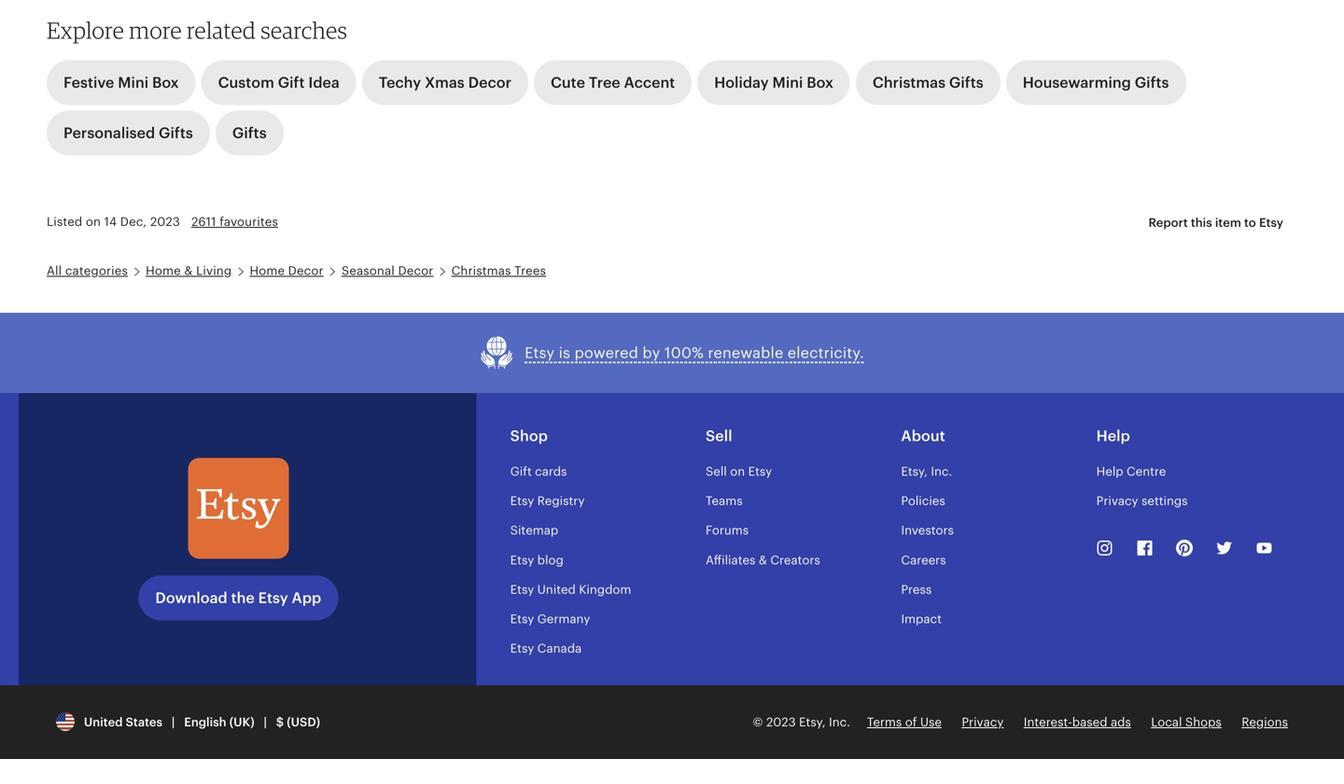 Task type: locate. For each thing, give the bounding box(es) containing it.
1 horizontal spatial |
[[264, 715, 267, 729]]

0 vertical spatial united
[[537, 582, 576, 596]]

listed on 14 dec, 2023
[[47, 215, 180, 229]]

2023 right "©"
[[766, 715, 796, 729]]

germany
[[537, 612, 590, 626]]

sell up the sell on etsy
[[706, 428, 733, 444]]

etsy, inc. link
[[901, 464, 952, 479]]

forums link
[[706, 523, 749, 537]]

box right holiday
[[807, 74, 834, 91]]

regions button
[[1242, 714, 1288, 731]]

1 horizontal spatial on
[[730, 464, 745, 479]]

custom gift idea link
[[201, 60, 357, 105]]

privacy link
[[962, 715, 1004, 729]]

0 vertical spatial on
[[86, 215, 101, 229]]

1 horizontal spatial etsy,
[[901, 464, 928, 479]]

0 vertical spatial sell
[[706, 428, 733, 444]]

gifts link
[[216, 111, 284, 156]]

1 vertical spatial privacy
[[962, 715, 1004, 729]]

shop
[[510, 428, 548, 444]]

personalised gifts
[[63, 125, 193, 142]]

sell on etsy link
[[706, 464, 772, 479]]

mini right festive
[[118, 74, 149, 91]]

etsy up the sitemap link
[[510, 494, 534, 508]]

help centre link
[[1097, 464, 1166, 479]]

report
[[1149, 216, 1188, 230]]

privacy right use
[[962, 715, 1004, 729]]

gift cards link
[[510, 464, 567, 479]]

terms
[[867, 715, 902, 729]]

© 2023 etsy, inc.
[[753, 715, 850, 729]]

0 horizontal spatial on
[[86, 215, 101, 229]]

etsy right to
[[1259, 216, 1284, 230]]

kingdom
[[579, 582, 631, 596]]

etsy
[[1259, 216, 1284, 230], [525, 344, 555, 361], [748, 464, 772, 479], [510, 494, 534, 508], [510, 553, 534, 567], [510, 582, 534, 596], [258, 590, 288, 606], [510, 612, 534, 626], [510, 641, 534, 655]]

etsy for etsy germany
[[510, 612, 534, 626]]

1 vertical spatial gift
[[510, 464, 532, 479]]

1 | from the left
[[172, 715, 175, 729]]

living
[[196, 264, 232, 278]]

1 vertical spatial sell
[[706, 464, 727, 479]]

1 horizontal spatial &
[[759, 553, 767, 567]]

mini for festive
[[118, 74, 149, 91]]

registry
[[537, 494, 585, 508]]

| right states
[[172, 715, 175, 729]]

|
[[172, 715, 175, 729], [264, 715, 267, 729]]

seasonal decor
[[342, 264, 434, 278]]

etsy up etsy canada link at the left bottom of page
[[510, 612, 534, 626]]

home left living
[[146, 264, 181, 278]]

help up help centre
[[1097, 428, 1131, 444]]

& for creators
[[759, 553, 767, 567]]

privacy for the privacy link
[[962, 715, 1004, 729]]

1 horizontal spatial christmas
[[873, 74, 946, 91]]

etsy inside 'link'
[[258, 590, 288, 606]]

sell up teams link
[[706, 464, 727, 479]]

techy
[[379, 74, 421, 91]]

0 horizontal spatial privacy
[[962, 715, 1004, 729]]

1 vertical spatial 2023
[[766, 715, 796, 729]]

1 box from the left
[[152, 74, 179, 91]]

1 horizontal spatial mini
[[773, 74, 803, 91]]

etsy right the
[[258, 590, 288, 606]]

interest-based ads
[[1024, 715, 1131, 729]]

1 vertical spatial &
[[759, 553, 767, 567]]

0 vertical spatial gift
[[278, 74, 305, 91]]

&
[[184, 264, 193, 278], [759, 553, 767, 567]]

powered
[[575, 344, 639, 361]]

2 help from the top
[[1097, 464, 1124, 479]]

1 sell from the top
[[706, 428, 733, 444]]

on for listed
[[86, 215, 101, 229]]

1 vertical spatial help
[[1097, 464, 1124, 479]]

home for home decor
[[250, 264, 285, 278]]

app
[[292, 590, 321, 606]]

gift cards
[[510, 464, 567, 479]]

1 horizontal spatial box
[[807, 74, 834, 91]]

0 horizontal spatial &
[[184, 264, 193, 278]]

electricity.
[[788, 344, 864, 361]]

2023 right "dec,"
[[150, 215, 180, 229]]

0 horizontal spatial |
[[172, 715, 175, 729]]

categories
[[65, 264, 128, 278]]

mini for holiday
[[773, 74, 803, 91]]

sell on etsy
[[706, 464, 772, 479]]

united states   |   english (uk)   |   $ (usd)
[[78, 715, 320, 729]]

1 vertical spatial etsy,
[[799, 715, 826, 729]]

0 horizontal spatial mini
[[118, 74, 149, 91]]

policies
[[901, 494, 946, 508]]

0 horizontal spatial home
[[146, 264, 181, 278]]

etsy canada
[[510, 641, 582, 655]]

decor right seasonal
[[398, 264, 434, 278]]

2 home from the left
[[250, 264, 285, 278]]

xmas
[[425, 74, 465, 91]]

0 horizontal spatial inc.
[[829, 715, 850, 729]]

0 vertical spatial 2023
[[150, 215, 180, 229]]

inc. left terms
[[829, 715, 850, 729]]

1 vertical spatial united
[[84, 715, 123, 729]]

0 horizontal spatial gift
[[278, 74, 305, 91]]

home & living link
[[146, 264, 232, 278]]

1 horizontal spatial decor
[[398, 264, 434, 278]]

100%
[[665, 344, 704, 361]]

etsy up forums link
[[748, 464, 772, 479]]

decor
[[468, 74, 512, 91], [288, 264, 324, 278], [398, 264, 434, 278]]

inc. up policies
[[931, 464, 952, 479]]

& left living
[[184, 264, 193, 278]]

1 help from the top
[[1097, 428, 1131, 444]]

centre
[[1127, 464, 1166, 479]]

impact link
[[901, 612, 942, 626]]

united
[[537, 582, 576, 596], [84, 715, 123, 729]]

2 mini from the left
[[773, 74, 803, 91]]

united down blog
[[537, 582, 576, 596]]

& left 'creators'
[[759, 553, 767, 567]]

1 vertical spatial christmas
[[452, 264, 511, 278]]

all categories
[[47, 264, 128, 278]]

2 horizontal spatial decor
[[468, 74, 512, 91]]

decor left seasonal
[[288, 264, 324, 278]]

interest-based ads link
[[1024, 715, 1131, 729]]

etsy left the canada
[[510, 641, 534, 655]]

gift left idea
[[278, 74, 305, 91]]

cards
[[535, 464, 567, 479]]

shops
[[1186, 715, 1222, 729]]

gift left cards
[[510, 464, 532, 479]]

2611
[[191, 215, 216, 229]]

0 vertical spatial privacy
[[1097, 494, 1139, 508]]

1 vertical spatial on
[[730, 464, 745, 479]]

2 box from the left
[[807, 74, 834, 91]]

by
[[643, 344, 660, 361]]

0 vertical spatial christmas
[[873, 74, 946, 91]]

box down the "more"
[[152, 74, 179, 91]]

affiliates & creators link
[[706, 553, 820, 567]]

decor for home decor
[[288, 264, 324, 278]]

on
[[86, 215, 101, 229], [730, 464, 745, 479]]

0 vertical spatial &
[[184, 264, 193, 278]]

0 vertical spatial help
[[1097, 428, 1131, 444]]

1 mini from the left
[[118, 74, 149, 91]]

on left 14 on the top left of the page
[[86, 215, 101, 229]]

etsy is powered by 100% renewable electricity.
[[525, 344, 864, 361]]

home for home & living
[[146, 264, 181, 278]]

home down the favourites
[[250, 264, 285, 278]]

privacy down help centre
[[1097, 494, 1139, 508]]

1 home from the left
[[146, 264, 181, 278]]

| left $ at the left bottom of page
[[264, 715, 267, 729]]

download the etsy app
[[155, 590, 321, 606]]

custom gift idea
[[218, 74, 340, 91]]

holiday mini box
[[714, 74, 834, 91]]

2 sell from the top
[[706, 464, 727, 479]]

housewarming
[[1023, 74, 1131, 91]]

decor for seasonal decor
[[398, 264, 434, 278]]

united right us image
[[84, 715, 123, 729]]

personalised gifts link
[[47, 111, 210, 156]]

forums
[[706, 523, 749, 537]]

etsy, right "©"
[[799, 715, 826, 729]]

0 horizontal spatial christmas
[[452, 264, 511, 278]]

gifts
[[949, 74, 984, 91], [1135, 74, 1169, 91], [159, 125, 193, 142], [232, 125, 267, 142]]

affiliates
[[706, 553, 756, 567]]

holiday mini box link
[[698, 60, 850, 105]]

all categories link
[[47, 264, 128, 278]]

sell for sell on etsy
[[706, 464, 727, 479]]

etsy left the is
[[525, 344, 555, 361]]

english
[[184, 715, 227, 729]]

sitemap
[[510, 523, 558, 537]]

help left centre
[[1097, 464, 1124, 479]]

etsy registry
[[510, 494, 585, 508]]

privacy settings
[[1097, 494, 1188, 508]]

1 horizontal spatial home
[[250, 264, 285, 278]]

on up teams link
[[730, 464, 745, 479]]

ads
[[1111, 715, 1131, 729]]

local shops
[[1151, 715, 1222, 729]]

etsy for etsy is powered by 100% renewable electricity.
[[525, 344, 555, 361]]

mini right holiday
[[773, 74, 803, 91]]

etsy for etsy registry
[[510, 494, 534, 508]]

privacy for privacy settings
[[1097, 494, 1139, 508]]

1 horizontal spatial privacy
[[1097, 494, 1139, 508]]

etsy united kingdom
[[510, 582, 631, 596]]

on for sell
[[730, 464, 745, 479]]

sitemap link
[[510, 523, 558, 537]]

0 horizontal spatial box
[[152, 74, 179, 91]]

0 horizontal spatial 2023
[[150, 215, 180, 229]]

decor right xmas
[[468, 74, 512, 91]]

etsy germany
[[510, 612, 590, 626]]

report this item to etsy
[[1149, 216, 1284, 230]]

1 horizontal spatial gift
[[510, 464, 532, 479]]

etsy left blog
[[510, 553, 534, 567]]

etsy registry link
[[510, 494, 585, 508]]

is
[[559, 344, 571, 361]]

etsy, up policies
[[901, 464, 928, 479]]

1 horizontal spatial inc.
[[931, 464, 952, 479]]

help
[[1097, 428, 1131, 444], [1097, 464, 1124, 479]]

etsy down etsy blog link
[[510, 582, 534, 596]]

0 horizontal spatial united
[[84, 715, 123, 729]]

0 horizontal spatial decor
[[288, 264, 324, 278]]

mini
[[118, 74, 149, 91], [773, 74, 803, 91]]

1 horizontal spatial united
[[537, 582, 576, 596]]



Task type: vqa. For each thing, say whether or not it's contained in the screenshot.
Mini related to Festive
yes



Task type: describe. For each thing, give the bounding box(es) containing it.
local shops link
[[1151, 715, 1222, 729]]

local
[[1151, 715, 1182, 729]]

dec,
[[120, 215, 147, 229]]

box for festive mini box
[[152, 74, 179, 91]]

festive
[[63, 74, 114, 91]]

download
[[155, 590, 228, 606]]

2 | from the left
[[264, 715, 267, 729]]

1 horizontal spatial 2023
[[766, 715, 796, 729]]

sell for sell
[[706, 428, 733, 444]]

help centre
[[1097, 464, 1166, 479]]

techy xmas decor
[[379, 74, 512, 91]]

regions
[[1242, 715, 1288, 729]]

gifts for personalised gifts
[[159, 125, 193, 142]]

investors
[[901, 523, 954, 537]]

idea
[[308, 74, 340, 91]]

christmas gifts link
[[856, 60, 1001, 105]]

christmas for christmas trees
[[452, 264, 511, 278]]

2611 favourites link
[[191, 215, 278, 229]]

cute tree accent link
[[534, 60, 692, 105]]

investors link
[[901, 523, 954, 537]]

©
[[753, 715, 763, 729]]

the
[[231, 590, 255, 606]]

christmas for christmas gifts
[[873, 74, 946, 91]]

etsy blog
[[510, 553, 564, 567]]

custom
[[218, 74, 274, 91]]

home decor
[[250, 264, 324, 278]]

christmas trees link
[[452, 264, 546, 278]]

(usd)
[[287, 715, 320, 729]]

this
[[1191, 216, 1212, 230]]

canada
[[537, 641, 582, 655]]

etsy united kingdom link
[[510, 582, 631, 596]]

& for living
[[184, 264, 193, 278]]

privacy settings link
[[1097, 494, 1188, 508]]

etsy is powered by 100% renewable electricity. button
[[480, 335, 864, 371]]

creators
[[771, 553, 820, 567]]

policies link
[[901, 494, 946, 508]]

etsy for etsy canada
[[510, 641, 534, 655]]

tree
[[589, 74, 621, 91]]

careers link
[[901, 553, 946, 567]]

help for help
[[1097, 428, 1131, 444]]

impact
[[901, 612, 942, 626]]

(uk)
[[229, 715, 255, 729]]

terms of use
[[867, 715, 942, 729]]

home & living
[[146, 264, 232, 278]]

etsy for etsy blog
[[510, 553, 534, 567]]

affiliates & creators
[[706, 553, 820, 567]]

press link
[[901, 582, 932, 596]]

based
[[1073, 715, 1108, 729]]

gifts for christmas gifts
[[949, 74, 984, 91]]

settings
[[1142, 494, 1188, 508]]

explore more related searches
[[47, 16, 347, 44]]

interest-
[[1024, 715, 1073, 729]]

related
[[187, 16, 256, 44]]

festive mini box
[[63, 74, 179, 91]]

festive mini box link
[[47, 60, 196, 105]]

$
[[276, 715, 284, 729]]

personalised
[[63, 125, 155, 142]]

of
[[905, 715, 917, 729]]

etsy for etsy united kingdom
[[510, 582, 534, 596]]

to
[[1244, 216, 1256, 230]]

box for holiday mini box
[[807, 74, 834, 91]]

us image
[[56, 713, 75, 731]]

states
[[126, 715, 163, 729]]

about
[[901, 428, 946, 444]]

more
[[129, 16, 182, 44]]

0 vertical spatial inc.
[[931, 464, 952, 479]]

1 vertical spatial inc.
[[829, 715, 850, 729]]

techy xmas decor link
[[362, 60, 528, 105]]

etsy blog link
[[510, 553, 564, 567]]

christmas gifts
[[873, 74, 984, 91]]

help for help centre
[[1097, 464, 1124, 479]]

download the etsy app link
[[139, 576, 338, 620]]

gifts for housewarming gifts
[[1135, 74, 1169, 91]]

seasonal
[[342, 264, 395, 278]]

accent
[[624, 74, 675, 91]]

searches
[[261, 16, 347, 44]]

teams link
[[706, 494, 743, 508]]

all
[[47, 264, 62, 278]]

cute tree accent
[[551, 74, 675, 91]]

etsy germany link
[[510, 612, 590, 626]]

0 horizontal spatial etsy,
[[799, 715, 826, 729]]

terms of use link
[[867, 715, 942, 729]]

item
[[1215, 216, 1242, 230]]

careers
[[901, 553, 946, 567]]

2611 favourites
[[191, 215, 278, 229]]

home decor link
[[250, 264, 324, 278]]

0 vertical spatial etsy,
[[901, 464, 928, 479]]

report this item to etsy button
[[1135, 206, 1298, 240]]



